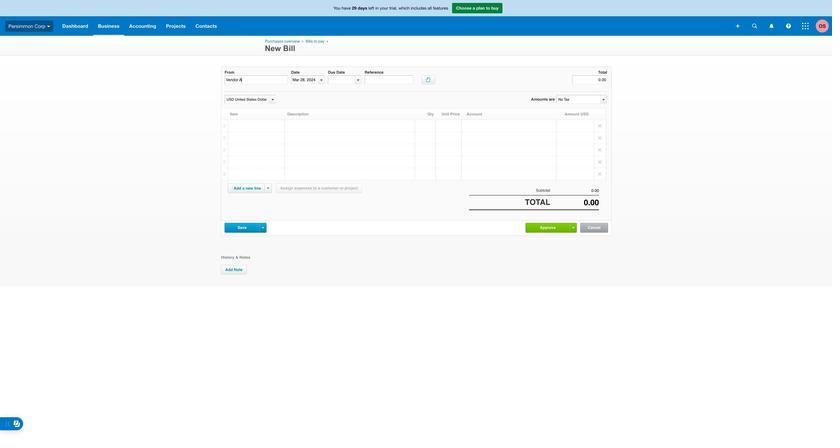Task type: vqa. For each thing, say whether or not it's contained in the screenshot.
BANNER
yes



Task type: describe. For each thing, give the bounding box(es) containing it.
more add line options... image
[[267, 188, 269, 189]]

1 delete line item image from the top
[[595, 132, 606, 144]]

2 delete line item image from the top
[[595, 156, 606, 168]]

2 horizontal spatial svg image
[[803, 23, 809, 29]]

more approve options... image
[[573, 227, 575, 229]]

1 horizontal spatial svg image
[[770, 24, 774, 28]]

3 delete line item image from the top
[[595, 168, 606, 180]]



Task type: locate. For each thing, give the bounding box(es) containing it.
delete line item image
[[595, 120, 606, 132], [595, 156, 606, 168], [595, 168, 606, 180]]

more save options... image
[[262, 227, 264, 229]]

0 horizontal spatial svg image
[[736, 24, 740, 28]]

1 horizontal spatial svg image
[[753, 24, 758, 28]]

None text field
[[365, 76, 414, 84], [573, 76, 608, 84], [329, 76, 356, 84], [551, 198, 599, 207], [365, 76, 414, 84], [573, 76, 608, 84], [329, 76, 356, 84], [551, 198, 599, 207]]

None text field
[[225, 76, 288, 84], [292, 76, 319, 84], [225, 95, 269, 103], [557, 95, 601, 103], [551, 188, 599, 193], [225, 76, 288, 84], [292, 76, 319, 84], [225, 95, 269, 103], [557, 95, 601, 103], [551, 188, 599, 193]]

svg image
[[803, 23, 809, 29], [770, 24, 774, 28], [736, 24, 740, 28]]

0 horizontal spatial svg image
[[47, 26, 50, 27]]

0 vertical spatial delete line item image
[[595, 120, 606, 132]]

1 vertical spatial delete line item image
[[595, 156, 606, 168]]

2 delete line item image from the top
[[595, 144, 606, 156]]

1 delete line item image from the top
[[595, 120, 606, 132]]

0 vertical spatial delete line item image
[[595, 132, 606, 144]]

1 vertical spatial delete line item image
[[595, 144, 606, 156]]

2 vertical spatial delete line item image
[[595, 168, 606, 180]]

svg image
[[753, 24, 758, 28], [787, 24, 792, 28], [47, 26, 50, 27]]

banner
[[0, 0, 833, 36]]

delete line item image
[[595, 132, 606, 144], [595, 144, 606, 156]]

2 horizontal spatial svg image
[[787, 24, 792, 28]]



